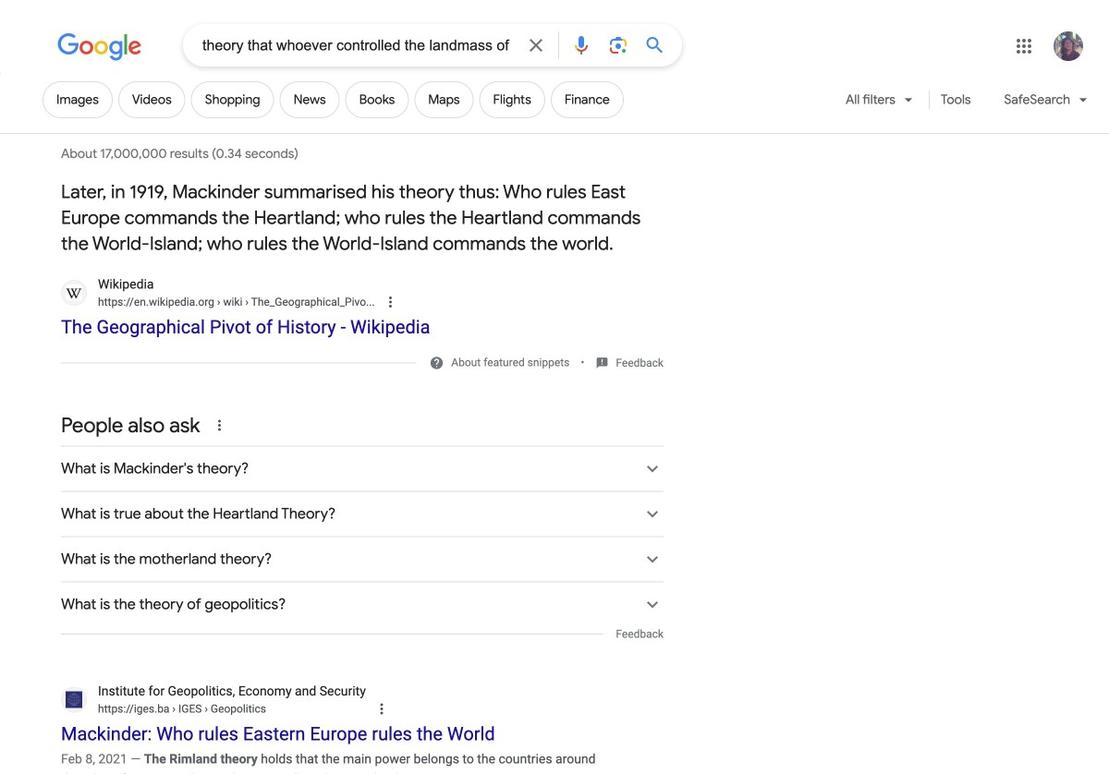Task type: locate. For each thing, give the bounding box(es) containing it.
search by voice image
[[570, 34, 593, 56]]

None text field
[[214, 296, 375, 309], [98, 701, 266, 718], [214, 296, 375, 309], [98, 701, 266, 718]]

search by image image
[[607, 34, 630, 56]]

None text field
[[98, 294, 375, 311], [170, 703, 266, 716], [98, 294, 375, 311], [170, 703, 266, 716]]

about this result image
[[373, 699, 410, 720]]

None search field
[[0, 23, 682, 67]]



Task type: describe. For each thing, give the bounding box(es) containing it.
Search text field
[[202, 35, 514, 58]]

google image
[[57, 33, 142, 61]]



Task type: vqa. For each thing, say whether or not it's contained in the screenshot.
search text box
yes



